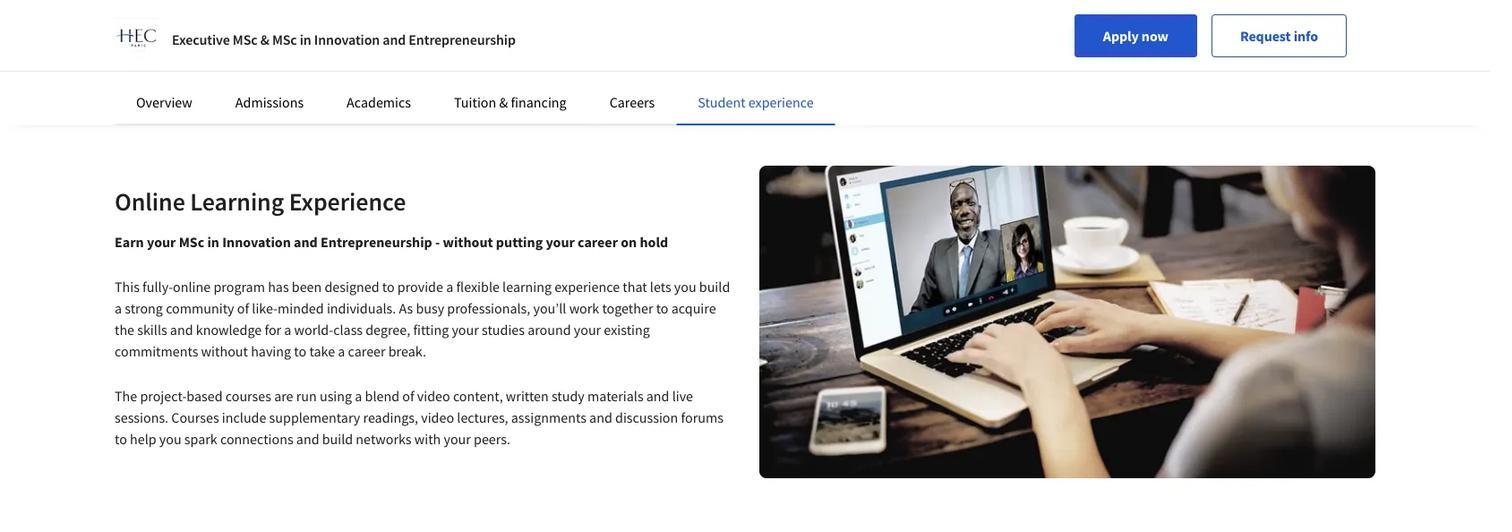 Task type: locate. For each thing, give the bounding box(es) containing it.
1 horizontal spatial of
[[403, 387, 414, 405]]

executive msc & msc in innovation and entrepreneurship
[[172, 30, 516, 48]]

entrepreneurship up the tuition
[[409, 30, 516, 48]]

tuition & financing
[[454, 93, 567, 111]]

are
[[274, 387, 293, 405]]

your down professionals,
[[452, 321, 479, 339]]

you inside this fully-online program has been designed to provide a flexible learning experience that lets you build a strong community of like-minded individuals. as busy professionals, you'll work together to acquire the skills and knowledge for a world-class degree, fitting your studies around your existing commitments without having to take a career break.
[[675, 278, 697, 296]]

online learning experience
[[115, 185, 406, 217]]

1 vertical spatial you
[[159, 430, 182, 448]]

hold
[[640, 233, 669, 251]]

provide
[[398, 278, 443, 296]]

of inside "the project-based courses are run using a blend of video content, written study materials and live sessions. courses include supplementary readings, video lectures, assignments and discussion forums to help you spark connections and build networks with your peers."
[[403, 387, 414, 405]]

having
[[251, 343, 291, 361]]

career down class
[[348, 343, 386, 361]]

1 vertical spatial experience
[[555, 278, 620, 296]]

that
[[623, 278, 647, 296]]

1 vertical spatial build
[[322, 430, 353, 448]]

-
[[435, 233, 440, 251]]

career left on
[[578, 233, 618, 251]]

to left help
[[115, 430, 127, 448]]

the
[[115, 387, 137, 405]]

courses
[[226, 387, 271, 405]]

a right for
[[284, 321, 292, 339]]

0 horizontal spatial of
[[237, 300, 249, 318]]

overview link
[[136, 93, 192, 111]]

with
[[415, 430, 441, 448]]

apply now button
[[1075, 14, 1198, 57]]

learning
[[503, 278, 552, 296]]

info
[[1294, 27, 1319, 45]]

run
[[296, 387, 317, 405]]

blend
[[365, 387, 400, 405]]

overview
[[136, 93, 192, 111]]

lectures,
[[457, 409, 509, 427]]

and down community
[[170, 321, 193, 339]]

your
[[147, 233, 176, 251], [546, 233, 575, 251], [452, 321, 479, 339], [574, 321, 601, 339], [444, 430, 471, 448]]

take
[[309, 343, 335, 361]]

you
[[675, 278, 697, 296], [159, 430, 182, 448]]

fully-
[[143, 278, 173, 296]]

in
[[300, 30, 312, 48], [207, 233, 220, 251]]

build inside this fully-online program has been designed to provide a flexible learning experience that lets you build a strong community of like-minded individuals. as busy professionals, you'll work together to acquire the skills and knowledge for a world-class degree, fitting your studies around your existing commitments without having to take a career break.
[[700, 278, 731, 296]]

connections
[[220, 430, 294, 448]]

financing
[[511, 93, 567, 111]]

msc up the admissions link
[[272, 30, 297, 48]]

1 horizontal spatial you
[[675, 278, 697, 296]]

skills
[[137, 321, 167, 339]]

experience up work
[[555, 278, 620, 296]]

0 vertical spatial build
[[700, 278, 731, 296]]

careers link
[[610, 93, 655, 111]]

1 vertical spatial &
[[500, 93, 508, 111]]

assignments
[[511, 409, 587, 427]]

has
[[268, 278, 289, 296]]

0 horizontal spatial career
[[348, 343, 386, 361]]

without right -
[[443, 233, 493, 251]]

in down learning
[[207, 233, 220, 251]]

0 horizontal spatial in
[[207, 233, 220, 251]]

project-
[[140, 387, 187, 405]]

&
[[260, 30, 270, 48], [500, 93, 508, 111]]

innovation down online learning experience
[[222, 233, 291, 251]]

0 horizontal spatial innovation
[[222, 233, 291, 251]]

& right the tuition
[[500, 93, 508, 111]]

0 vertical spatial experience
[[749, 93, 814, 111]]

0 horizontal spatial experience
[[555, 278, 620, 296]]

1 horizontal spatial &
[[500, 93, 508, 111]]

build down supplementary
[[322, 430, 353, 448]]

your right 'with'
[[444, 430, 471, 448]]

1 vertical spatial of
[[403, 387, 414, 405]]

of right blend
[[403, 387, 414, 405]]

busy
[[416, 300, 445, 318]]

commitments
[[115, 343, 198, 361]]

0 vertical spatial of
[[237, 300, 249, 318]]

and
[[383, 30, 406, 48], [294, 233, 318, 251], [170, 321, 193, 339], [647, 387, 670, 405], [590, 409, 613, 427], [296, 430, 319, 448]]

around
[[528, 321, 571, 339]]

acquire
[[672, 300, 716, 318]]

experience
[[749, 93, 814, 111], [555, 278, 620, 296]]

innovation up academics link
[[314, 30, 380, 48]]

1 vertical spatial career
[[348, 343, 386, 361]]

1 horizontal spatial career
[[578, 233, 618, 251]]

1 vertical spatial without
[[201, 343, 248, 361]]

forums
[[681, 409, 724, 427]]

entrepreneurship down experience
[[321, 233, 433, 251]]

professionals,
[[447, 300, 531, 318]]

break.
[[389, 343, 426, 361]]

0 vertical spatial innovation
[[314, 30, 380, 48]]

spark
[[184, 430, 218, 448]]

to down lets
[[656, 300, 669, 318]]

and up been
[[294, 233, 318, 251]]

0 vertical spatial career
[[578, 233, 618, 251]]

mathis schulte image
[[115, 0, 214, 80]]

a inside "the project-based courses are run using a blend of video content, written study materials and live sessions. courses include supplementary readings, video lectures, assignments and discussion forums to help you spark connections and build networks with your peers."
[[355, 387, 362, 405]]

innovation
[[314, 30, 380, 48], [222, 233, 291, 251]]

content,
[[453, 387, 503, 405]]

and down supplementary
[[296, 430, 319, 448]]

0 horizontal spatial without
[[201, 343, 248, 361]]

msc up online
[[179, 233, 204, 251]]

request
[[1241, 27, 1292, 45]]

in up the admissions link
[[300, 30, 312, 48]]

fitting
[[413, 321, 449, 339]]

0 vertical spatial &
[[260, 30, 270, 48]]

existing
[[604, 321, 650, 339]]

request info button
[[1212, 14, 1348, 57]]

studies
[[482, 321, 525, 339]]

world-
[[294, 321, 333, 339]]

1 horizontal spatial in
[[300, 30, 312, 48]]

this
[[115, 278, 140, 296]]

build up acquire
[[700, 278, 731, 296]]

you up acquire
[[675, 278, 697, 296]]

strong
[[125, 300, 163, 318]]

a right using
[[355, 387, 362, 405]]

0 horizontal spatial build
[[322, 430, 353, 448]]

a up the "the"
[[115, 300, 122, 318]]

of
[[237, 300, 249, 318], [403, 387, 414, 405]]

your right putting at left top
[[546, 233, 575, 251]]

hec paris logo image
[[115, 18, 158, 61]]

online
[[115, 185, 185, 217]]

you right help
[[159, 430, 182, 448]]

1 horizontal spatial without
[[443, 233, 493, 251]]

without down knowledge in the bottom of the page
[[201, 343, 248, 361]]

build
[[700, 278, 731, 296], [322, 430, 353, 448]]

a
[[446, 278, 454, 296], [115, 300, 122, 318], [284, 321, 292, 339], [338, 343, 345, 361], [355, 387, 362, 405]]

1 horizontal spatial build
[[700, 278, 731, 296]]

career
[[578, 233, 618, 251], [348, 343, 386, 361]]

0 horizontal spatial &
[[260, 30, 270, 48]]

& up the admissions link
[[260, 30, 270, 48]]

request info
[[1241, 27, 1319, 45]]

class
[[333, 321, 363, 339]]

1 vertical spatial in
[[207, 233, 220, 251]]

0 vertical spatial you
[[675, 278, 697, 296]]

0 horizontal spatial you
[[159, 430, 182, 448]]

your down work
[[574, 321, 601, 339]]

0 vertical spatial without
[[443, 233, 493, 251]]

your inside "the project-based courses are run using a blend of video content, written study materials and live sessions. courses include supplementary readings, video lectures, assignments and discussion forums to help you spark connections and build networks with your peers."
[[444, 430, 471, 448]]

1 horizontal spatial experience
[[749, 93, 814, 111]]

on
[[621, 233, 637, 251]]

msc
[[233, 30, 258, 48], [272, 30, 297, 48], [179, 233, 204, 251]]

entrepreneurship
[[409, 30, 516, 48], [321, 233, 433, 251]]

of left like-
[[237, 300, 249, 318]]

experience right student
[[749, 93, 814, 111]]

you'll
[[534, 300, 567, 318]]

msc right executive
[[233, 30, 258, 48]]

minded
[[278, 300, 324, 318]]

0 vertical spatial in
[[300, 30, 312, 48]]

careers
[[610, 93, 655, 111]]



Task type: vqa. For each thing, say whether or not it's contained in the screenshot.
help at left bottom
yes



Task type: describe. For each thing, give the bounding box(es) containing it.
lets
[[650, 278, 672, 296]]

executive
[[172, 30, 230, 48]]

learning
[[190, 185, 284, 217]]

student
[[698, 93, 746, 111]]

work
[[570, 300, 600, 318]]

admissions
[[236, 93, 304, 111]]

program
[[214, 278, 265, 296]]

1 horizontal spatial innovation
[[314, 30, 380, 48]]

this fully-online program has been designed to provide a flexible learning experience that lets you build a strong community of like-minded individuals. as busy professionals, you'll work together to acquire the skills and knowledge for a world-class degree, fitting your studies around your existing commitments without having to take a career break.
[[115, 278, 731, 361]]

study
[[552, 387, 585, 405]]

0 horizontal spatial msc
[[179, 233, 204, 251]]

knowledge
[[196, 321, 262, 339]]

online
[[173, 278, 211, 296]]

and inside this fully-online program has been designed to provide a flexible learning experience that lets you build a strong community of like-minded individuals. as busy professionals, you'll work together to acquire the skills and knowledge for a world-class degree, fitting your studies around your existing commitments without having to take a career break.
[[170, 321, 193, 339]]

student experience link
[[698, 93, 814, 111]]

tuition
[[454, 93, 497, 111]]

designed
[[325, 278, 380, 296]]

earn your msc in innovation and entrepreneurship - without putting your career on hold
[[115, 233, 669, 251]]

been
[[292, 278, 322, 296]]

live
[[673, 387, 694, 405]]

tuition & financing link
[[454, 93, 567, 111]]

community
[[166, 300, 234, 318]]

supplementary
[[269, 409, 360, 427]]

putting
[[496, 233, 543, 251]]

to left take
[[294, 343, 307, 361]]

written
[[506, 387, 549, 405]]

of inside this fully-online program has been designed to provide a flexible learning experience that lets you build a strong community of like-minded individuals. as busy professionals, you'll work together to acquire the skills and knowledge for a world-class degree, fitting your studies around your existing commitments without having to take a career break.
[[237, 300, 249, 318]]

and up discussion
[[647, 387, 670, 405]]

0 vertical spatial video
[[417, 387, 450, 405]]

without inside this fully-online program has been designed to provide a flexible learning experience that lets you build a strong community of like-minded individuals. as busy professionals, you'll work together to acquire the skills and knowledge for a world-class degree, fitting your studies around your existing commitments without having to take a career break.
[[201, 343, 248, 361]]

to left provide
[[382, 278, 395, 296]]

like-
[[252, 300, 278, 318]]

to inside "the project-based courses are run using a blend of video content, written study materials and live sessions. courses include supplementary readings, video lectures, assignments and discussion forums to help you spark connections and build networks with your peers."
[[115, 430, 127, 448]]

a left flexible
[[446, 278, 454, 296]]

for
[[265, 321, 281, 339]]

together
[[602, 300, 654, 318]]

and up academics link
[[383, 30, 406, 48]]

the project-based courses are run using a blend of video content, written study materials and live sessions. courses include supplementary readings, video lectures, assignments and discussion forums to help you spark connections and build networks with your peers.
[[115, 387, 724, 448]]

readings,
[[363, 409, 418, 427]]

peers.
[[474, 430, 511, 448]]

apply now
[[1104, 27, 1169, 45]]

1 vertical spatial innovation
[[222, 233, 291, 251]]

based
[[187, 387, 223, 405]]

a right take
[[338, 343, 345, 361]]

sessions.
[[115, 409, 169, 427]]

degree,
[[366, 321, 411, 339]]

experience inside this fully-online program has been designed to provide a flexible learning experience that lets you build a strong community of like-minded individuals. as busy professionals, you'll work together to acquire the skills and knowledge for a world-class degree, fitting your studies around your existing commitments without having to take a career break.
[[555, 278, 620, 296]]

your right 'earn'
[[147, 233, 176, 251]]

1 vertical spatial video
[[421, 409, 454, 427]]

flexible
[[456, 278, 500, 296]]

now
[[1142, 27, 1169, 45]]

academics link
[[347, 93, 411, 111]]

include
[[222, 409, 267, 427]]

as
[[399, 300, 413, 318]]

admissions link
[[236, 93, 304, 111]]

1 vertical spatial entrepreneurship
[[321, 233, 433, 251]]

student experience
[[698, 93, 814, 111]]

career inside this fully-online program has been designed to provide a flexible learning experience that lets you build a strong community of like-minded individuals. as busy professionals, you'll work together to acquire the skills and knowledge for a world-class degree, fitting your studies around your existing commitments without having to take a career break.
[[348, 343, 386, 361]]

networks
[[356, 430, 412, 448]]

and down materials
[[590, 409, 613, 427]]

materials
[[588, 387, 644, 405]]

using
[[320, 387, 352, 405]]

you inside "the project-based courses are run using a blend of video content, written study materials and live sessions. courses include supplementary readings, video lectures, assignments and discussion forums to help you spark connections and build networks with your peers."
[[159, 430, 182, 448]]

apply
[[1104, 27, 1140, 45]]

earn
[[115, 233, 144, 251]]

experience
[[289, 185, 406, 217]]

academics
[[347, 93, 411, 111]]

1 horizontal spatial msc
[[233, 30, 258, 48]]

the
[[115, 321, 134, 339]]

discussion
[[616, 409, 679, 427]]

courses
[[171, 409, 219, 427]]

help
[[130, 430, 156, 448]]

2 horizontal spatial msc
[[272, 30, 297, 48]]

0 vertical spatial entrepreneurship
[[409, 30, 516, 48]]

build inside "the project-based courses are run using a blend of video content, written study materials and live sessions. courses include supplementary readings, video lectures, assignments and discussion forums to help you spark connections and build networks with your peers."
[[322, 430, 353, 448]]

individuals.
[[327, 300, 396, 318]]



